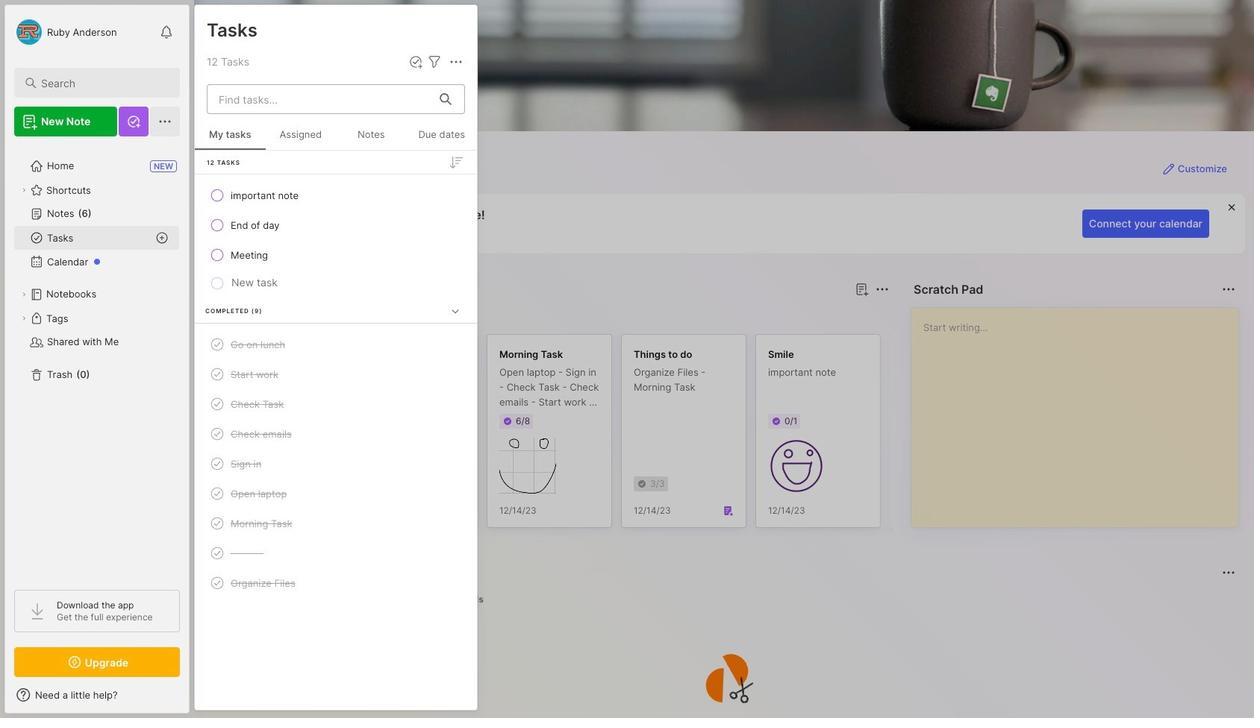 Task type: describe. For each thing, give the bounding box(es) containing it.
12 row from the top
[[201, 570, 471, 597]]

filter tasks image
[[425, 53, 443, 71]]

9 row from the top
[[201, 481, 471, 508]]

Start writing… text field
[[923, 308, 1238, 516]]

new task image
[[408, 54, 423, 69]]

start work 1 cell
[[231, 367, 278, 382]]

end of day 1 cell
[[231, 218, 280, 233]]

go on lunch 0 cell
[[231, 337, 285, 352]]

Account field
[[14, 17, 117, 47]]

sign in 4 cell
[[231, 457, 261, 472]]

8 row from the top
[[201, 451, 471, 478]]

11 row from the top
[[201, 540, 471, 567]]

expand notebooks image
[[19, 290, 28, 299]]

morning task 6 cell
[[231, 517, 292, 532]]

open laptop 5 cell
[[231, 487, 287, 502]]



Task type: locate. For each thing, give the bounding box(es) containing it.
7 cell
[[231, 546, 263, 561]]

1 row from the top
[[201, 182, 471, 209]]

check task 2 cell
[[231, 397, 284, 412]]

check emails 3 cell
[[231, 427, 292, 442]]

6 row from the top
[[201, 391, 471, 418]]

thumbnail image
[[499, 438, 556, 495], [768, 438, 825, 495]]

0 vertical spatial tab list
[[221, 308, 887, 325]]

4 row from the top
[[201, 331, 471, 358]]

expand tags image
[[19, 314, 28, 323]]

tab list
[[221, 308, 887, 325], [221, 591, 1233, 609]]

more actions and view options image
[[447, 53, 465, 71]]

1 tab list from the top
[[221, 308, 887, 325]]

1 horizontal spatial thumbnail image
[[768, 438, 825, 495]]

row
[[201, 182, 471, 209], [201, 212, 471, 239], [201, 242, 471, 269], [201, 331, 471, 358], [201, 361, 471, 388], [201, 391, 471, 418], [201, 421, 471, 448], [201, 451, 471, 478], [201, 481, 471, 508], [201, 511, 471, 537], [201, 540, 471, 567], [201, 570, 471, 597]]

Search text field
[[41, 76, 166, 90]]

main element
[[0, 0, 194, 719]]

1 thumbnail image from the left
[[499, 438, 556, 495]]

Sort options field
[[447, 153, 465, 171]]

Find tasks… text field
[[210, 87, 431, 112]]

click to collapse image
[[188, 691, 200, 709]]

sort options image
[[447, 153, 465, 171]]

3 row from the top
[[201, 242, 471, 269]]

WHAT'S NEW field
[[5, 684, 189, 708]]

7 row from the top
[[201, 421, 471, 448]]

1 vertical spatial tab list
[[221, 591, 1233, 609]]

tree
[[5, 146, 189, 577]]

none search field inside the main element
[[41, 74, 166, 92]]

2 thumbnail image from the left
[[768, 438, 825, 495]]

5 row from the top
[[201, 361, 471, 388]]

Filter tasks field
[[425, 53, 443, 71]]

0 horizontal spatial thumbnail image
[[499, 438, 556, 495]]

row group
[[195, 151, 477, 610], [218, 334, 1159, 537]]

meeting 2 cell
[[231, 248, 268, 263]]

collapse 01_completed image
[[448, 304, 463, 319]]

More actions and view options field
[[443, 53, 465, 71]]

organize files 8 cell
[[231, 576, 295, 591]]

None search field
[[41, 74, 166, 92]]

tree inside the main element
[[5, 146, 189, 577]]

10 row from the top
[[201, 511, 471, 537]]

important note 0 cell
[[231, 188, 299, 203]]

tab
[[221, 308, 265, 325], [271, 308, 331, 325], [404, 591, 443, 609], [449, 591, 490, 609]]

2 row from the top
[[201, 212, 471, 239]]

2 tab list from the top
[[221, 591, 1233, 609]]



Task type: vqa. For each thing, say whether or not it's contained in the screenshot.
Settings icon
no



